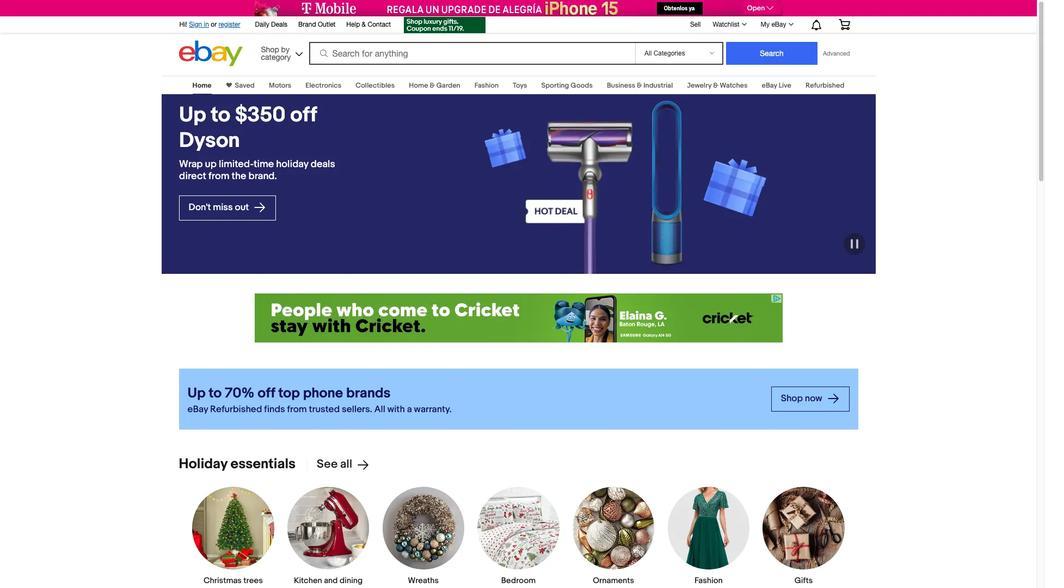 Task type: describe. For each thing, give the bounding box(es) containing it.
jewelry & watches
[[687, 81, 748, 90]]

toys
[[513, 81, 528, 90]]

& for watches
[[714, 81, 719, 90]]

home for home
[[193, 81, 212, 90]]

kitchen and dining link
[[287, 486, 370, 586]]

motors
[[269, 81, 292, 90]]

dining
[[340, 576, 363, 586]]

sell
[[691, 20, 701, 28]]

don't
[[189, 202, 211, 213]]

brands
[[346, 385, 391, 402]]

holiday essentials
[[179, 456, 296, 473]]

collectibles link
[[356, 81, 395, 90]]

sporting
[[542, 81, 569, 90]]

hi! sign in or register
[[179, 21, 240, 28]]

category
[[261, 53, 291, 61]]

to for 70%
[[209, 385, 222, 402]]

sporting goods
[[542, 81, 593, 90]]

sell link
[[686, 20, 706, 28]]

business & industrial
[[607, 81, 673, 90]]

watches
[[720, 81, 748, 90]]

home & garden
[[409, 81, 461, 90]]

$350
[[235, 102, 286, 128]]

christmas
[[204, 576, 242, 586]]

brand outlet link
[[299, 19, 336, 31]]

see all link
[[307, 457, 370, 472]]

Search for anything text field
[[311, 43, 633, 64]]

register link
[[219, 21, 240, 28]]

my
[[761, 21, 770, 28]]

trusted
[[309, 404, 340, 415]]

bedroom
[[501, 576, 536, 586]]

up
[[205, 158, 216, 170]]

up to $350 off dyson link
[[179, 102, 360, 154]]

watchlist link
[[707, 18, 752, 31]]

your shopping cart image
[[838, 19, 851, 30]]

up for up to $350 off dyson
[[179, 102, 206, 128]]

kitchen
[[294, 576, 322, 586]]

my ebay link
[[755, 18, 799, 31]]

finds
[[264, 404, 285, 415]]

business & industrial link
[[607, 81, 673, 90]]

electronics
[[306, 81, 342, 90]]

1 horizontal spatial fashion
[[695, 576, 723, 586]]

or
[[211, 21, 217, 28]]

brand outlet
[[299, 21, 336, 28]]

holiday
[[276, 158, 308, 170]]

help
[[347, 21, 360, 28]]

holiday
[[179, 456, 228, 473]]

up to 70% off top phone brands link
[[188, 385, 763, 403]]

kitchen and dining
[[294, 576, 363, 586]]

now
[[805, 393, 823, 404]]

limited-
[[219, 158, 254, 170]]

all
[[375, 404, 386, 415]]

saved
[[235, 81, 255, 90]]

70%
[[225, 385, 255, 402]]

daily
[[255, 21, 269, 28]]

with
[[388, 404, 405, 415]]

off for $350
[[290, 102, 317, 128]]

get the coupon image
[[404, 17, 486, 33]]

sellers.
[[342, 404, 372, 415]]

shop now
[[781, 393, 825, 404]]

advanced link
[[818, 42, 856, 64]]

wreaths link
[[382, 486, 465, 586]]

0 horizontal spatial fashion
[[475, 81, 499, 90]]

none submit inside 'shop by category' banner
[[727, 42, 818, 65]]

ebay live link
[[762, 81, 792, 90]]

shop by category button
[[256, 41, 305, 64]]

see all
[[317, 457, 352, 472]]

shop by category
[[261, 45, 291, 61]]

deals
[[311, 158, 335, 170]]

& for garden
[[430, 81, 435, 90]]

open
[[748, 4, 765, 13]]

up to $350 off dyson main content
[[0, 69, 1038, 588]]

ebay live
[[762, 81, 792, 90]]

shop for shop by category
[[261, 45, 279, 54]]

1 vertical spatial ebay
[[762, 81, 778, 90]]

register
[[219, 21, 240, 28]]

help & contact
[[347, 21, 391, 28]]

bedroom link
[[477, 486, 560, 586]]

ebay inside up to 70% off top phone brands ebay refurbished finds from trusted sellers. all with a warranty.
[[188, 404, 208, 415]]

advertisement region inside up to $350 off dyson main content
[[255, 294, 783, 343]]

refurbished link
[[806, 81, 845, 90]]

gifts
[[795, 576, 813, 586]]

ornaments
[[593, 576, 635, 586]]

time
[[254, 158, 274, 170]]

sign in link
[[189, 21, 209, 28]]

contact
[[368, 21, 391, 28]]



Task type: locate. For each thing, give the bounding box(es) containing it.
1 vertical spatial advertisement region
[[255, 294, 783, 343]]

& for industrial
[[637, 81, 642, 90]]

live
[[779, 81, 792, 90]]

1 home from the left
[[193, 81, 212, 90]]

fashion
[[475, 81, 499, 90], [695, 576, 723, 586]]

by
[[281, 45, 290, 54]]

shop left now
[[781, 393, 803, 404]]

all
[[340, 457, 352, 472]]

my ebay
[[761, 21, 787, 28]]

1 vertical spatial up
[[188, 385, 206, 402]]

0 vertical spatial off
[[290, 102, 317, 128]]

saved link
[[232, 81, 255, 90]]

top
[[278, 385, 300, 402]]

holiday essentials link
[[179, 456, 296, 473]]

to left the 70%
[[209, 385, 222, 402]]

1 vertical spatial fashion
[[695, 576, 723, 586]]

0 horizontal spatial shop
[[261, 45, 279, 54]]

& right help
[[362, 21, 366, 28]]

& inside account navigation
[[362, 21, 366, 28]]

help & contact link
[[347, 19, 391, 31]]

out
[[235, 202, 249, 213]]

1 horizontal spatial shop
[[781, 393, 803, 404]]

up to $350 off dyson wrap up limited-time holiday deals direct from the brand.
[[179, 102, 335, 182]]

0 horizontal spatial fashion link
[[475, 81, 499, 90]]

0 vertical spatial refurbished
[[806, 81, 845, 90]]

shop left by
[[261, 45, 279, 54]]

industrial
[[644, 81, 673, 90]]

deals
[[271, 21, 288, 28]]

1 vertical spatial off
[[258, 385, 275, 402]]

off inside up to 70% off top phone brands ebay refurbished finds from trusted sellers. all with a warranty.
[[258, 385, 275, 402]]

collectibles
[[356, 81, 395, 90]]

1 advertisement region from the top
[[255, 0, 783, 16]]

None submit
[[727, 42, 818, 65]]

0 vertical spatial up
[[179, 102, 206, 128]]

& for contact
[[362, 21, 366, 28]]

&
[[362, 21, 366, 28], [430, 81, 435, 90], [637, 81, 642, 90], [714, 81, 719, 90]]

0 horizontal spatial off
[[258, 385, 275, 402]]

shop now link
[[772, 387, 850, 412]]

0 horizontal spatial refurbished
[[210, 404, 262, 415]]

toys link
[[513, 81, 528, 90]]

up to 70% off top phone brands ebay refurbished finds from trusted sellers. all with a warranty.
[[188, 385, 452, 415]]

business
[[607, 81, 636, 90]]

goods
[[571, 81, 593, 90]]

0 vertical spatial fashion
[[475, 81, 499, 90]]

don't miss out link
[[179, 195, 276, 220]]

1 horizontal spatial refurbished
[[806, 81, 845, 90]]

up
[[179, 102, 206, 128], [188, 385, 206, 402]]

up for up to 70% off top phone brands
[[188, 385, 206, 402]]

shop inside shop by category
[[261, 45, 279, 54]]

1 horizontal spatial home
[[409, 81, 428, 90]]

the
[[231, 170, 246, 182]]

and
[[324, 576, 338, 586]]

0 horizontal spatial home
[[193, 81, 212, 90]]

1 vertical spatial to
[[209, 385, 222, 402]]

0 vertical spatial ebay
[[772, 21, 787, 28]]

refurbished inside up to 70% off top phone brands ebay refurbished finds from trusted sellers. all with a warranty.
[[210, 404, 262, 415]]

shop for shop now
[[781, 393, 803, 404]]

shop inside up to $350 off dyson main content
[[781, 393, 803, 404]]

warranty.
[[414, 404, 452, 415]]

miss
[[213, 202, 233, 213]]

1 horizontal spatial from
[[287, 404, 307, 415]]

& left garden
[[430, 81, 435, 90]]

from down top
[[287, 404, 307, 415]]

1 vertical spatial refurbished
[[210, 404, 262, 415]]

up left the 70%
[[188, 385, 206, 402]]

home left garden
[[409, 81, 428, 90]]

essentials
[[231, 456, 296, 473]]

christmas trees link
[[192, 486, 275, 586]]

shop by category banner
[[173, 14, 859, 69]]

from inside up to $350 off dyson wrap up limited-time holiday deals direct from the brand.
[[208, 170, 229, 182]]

home left saved link
[[193, 81, 212, 90]]

phone
[[303, 385, 343, 402]]

brand.
[[248, 170, 277, 182]]

refurbished down advanced
[[806, 81, 845, 90]]

0 vertical spatial from
[[208, 170, 229, 182]]

off
[[290, 102, 317, 128], [258, 385, 275, 402]]

off inside up to $350 off dyson wrap up limited-time holiday deals direct from the brand.
[[290, 102, 317, 128]]

2 advertisement region from the top
[[255, 294, 783, 343]]

off for 70%
[[258, 385, 275, 402]]

1 vertical spatial shop
[[781, 393, 803, 404]]

0 vertical spatial fashion link
[[475, 81, 499, 90]]

up inside up to 70% off top phone brands ebay refurbished finds from trusted sellers. all with a warranty.
[[188, 385, 206, 402]]

0 vertical spatial advertisement region
[[255, 0, 783, 16]]

watchlist
[[713, 21, 740, 28]]

to
[[211, 102, 230, 128], [209, 385, 222, 402]]

ebay inside account navigation
[[772, 21, 787, 28]]

to for $350
[[211, 102, 230, 128]]

a
[[407, 404, 412, 415]]

motors link
[[269, 81, 292, 90]]

& right jewelry
[[714, 81, 719, 90]]

see
[[317, 457, 338, 472]]

brand
[[299, 21, 316, 28]]

from
[[208, 170, 229, 182], [287, 404, 307, 415]]

from down up
[[208, 170, 229, 182]]

christmas trees
[[204, 576, 263, 586]]

home & garden link
[[409, 81, 461, 90]]

0 horizontal spatial from
[[208, 170, 229, 182]]

jewelry & watches link
[[687, 81, 748, 90]]

1 vertical spatial from
[[287, 404, 307, 415]]

from inside up to 70% off top phone brands ebay refurbished finds from trusted sellers. all with a warranty.
[[287, 404, 307, 415]]

to left $350
[[211, 102, 230, 128]]

2 home from the left
[[409, 81, 428, 90]]

jewelry
[[687, 81, 712, 90]]

up inside up to $350 off dyson wrap up limited-time holiday deals direct from the brand.
[[179, 102, 206, 128]]

1 vertical spatial fashion link
[[668, 486, 751, 586]]

daily deals link
[[255, 19, 288, 31]]

dyson
[[179, 128, 240, 153]]

0 vertical spatial shop
[[261, 45, 279, 54]]

0 vertical spatial to
[[211, 102, 230, 128]]

fashion link
[[475, 81, 499, 90], [668, 486, 751, 586]]

off down "electronics" link
[[290, 102, 317, 128]]

& right business
[[637, 81, 642, 90]]

ornaments link
[[572, 486, 655, 586]]

electronics link
[[306, 81, 342, 90]]

to inside up to $350 off dyson wrap up limited-time holiday deals direct from the brand.
[[211, 102, 230, 128]]

2 vertical spatial ebay
[[188, 404, 208, 415]]

direct
[[179, 170, 206, 182]]

in
[[204, 21, 209, 28]]

trees
[[244, 576, 263, 586]]

wrap
[[179, 158, 203, 170]]

to inside up to 70% off top phone brands ebay refurbished finds from trusted sellers. all with a warranty.
[[209, 385, 222, 402]]

up up wrap
[[179, 102, 206, 128]]

account navigation
[[173, 14, 859, 35]]

off up finds at the left bottom
[[258, 385, 275, 402]]

shop
[[261, 45, 279, 54], [781, 393, 803, 404]]

1 horizontal spatial fashion link
[[668, 486, 751, 586]]

advanced
[[823, 50, 850, 57]]

outlet
[[318, 21, 336, 28]]

1 horizontal spatial off
[[290, 102, 317, 128]]

home for home & garden
[[409, 81, 428, 90]]

wreaths
[[408, 576, 439, 586]]

garden
[[437, 81, 461, 90]]

refurbished down the 70%
[[210, 404, 262, 415]]

advertisement region
[[255, 0, 783, 16], [255, 294, 783, 343]]



Task type: vqa. For each thing, say whether or not it's contained in the screenshot.
$350 off
yes



